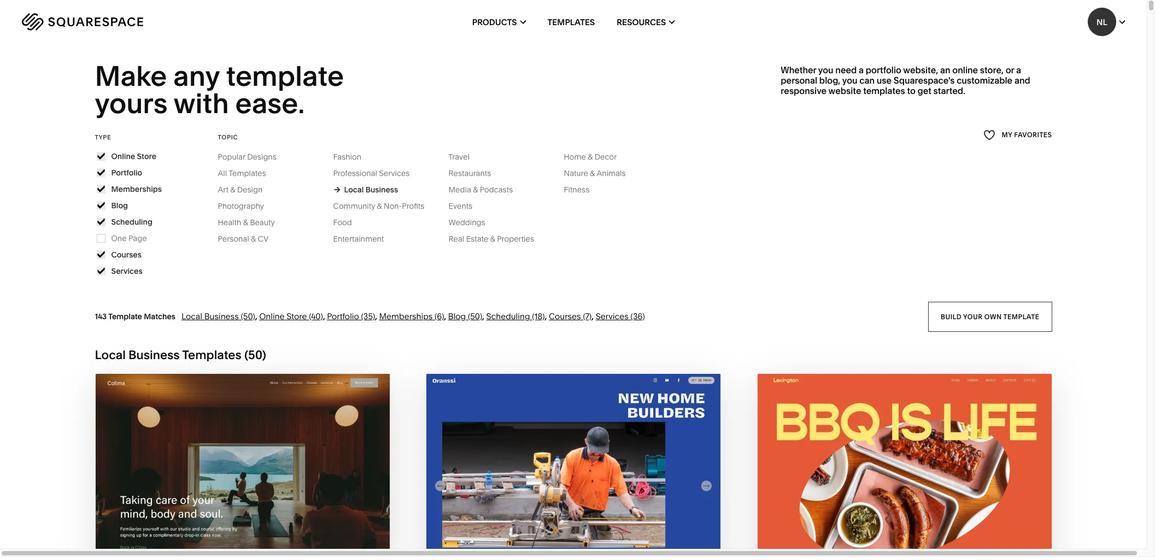 Task type: describe. For each thing, give the bounding box(es) containing it.
podcasts
[[480, 185, 513, 195]]

colima element
[[95, 374, 390, 557]]

an
[[941, 64, 951, 75]]

50
[[248, 348, 262, 363]]

scheduling (18) link
[[487, 311, 545, 322]]

services (36) link
[[596, 311, 645, 322]]

weddings link
[[449, 218, 497, 227]]

cv
[[258, 234, 269, 244]]

local business link
[[333, 185, 398, 195]]

my
[[1002, 131, 1013, 139]]

events link
[[449, 201, 484, 211]]

blog,
[[820, 75, 841, 86]]

143 template matches
[[95, 312, 176, 322]]

1 horizontal spatial online
[[259, 311, 285, 322]]

& for non-
[[377, 201, 382, 211]]

whether
[[781, 64, 817, 75]]

nature & animals
[[564, 168, 626, 178]]

all templates
[[218, 168, 266, 178]]

matches
[[144, 312, 176, 322]]

local business (50) , online store (40) , portfolio (35) , memberships (6) , blog (50) , scheduling (18) , courses (7) , services (36)
[[182, 311, 645, 322]]

need
[[836, 64, 857, 75]]

5 , from the left
[[483, 311, 485, 322]]

local for local business templates ( 50 )
[[95, 348, 126, 363]]

real estate & properties
[[449, 234, 534, 244]]

1 , from the left
[[255, 311, 257, 322]]

travel link
[[449, 152, 481, 162]]

& for podcasts
[[473, 185, 478, 195]]

resources
[[617, 17, 666, 27]]

own
[[985, 312, 1002, 321]]

products
[[472, 17, 517, 27]]

real estate & properties link
[[449, 234, 545, 244]]

business for local business (50) , online store (40) , portfolio (35) , memberships (6) , blog (50) , scheduling (18) , courses (7) , services (36)
[[204, 311, 239, 322]]

local business
[[344, 185, 398, 195]]

professional services link
[[333, 168, 421, 178]]

6 , from the left
[[545, 311, 547, 322]]

personal
[[218, 234, 249, 244]]

online store
[[111, 151, 157, 161]]

business for local business templates ( 50 )
[[129, 348, 180, 363]]

beauty
[[250, 218, 275, 227]]

portfolio
[[866, 64, 902, 75]]

fashion link
[[333, 152, 373, 162]]

1 vertical spatial services
[[111, 266, 143, 276]]

make
[[95, 59, 167, 93]]

memberships (6) link
[[379, 311, 444, 322]]

started.
[[934, 85, 966, 96]]

1 vertical spatial portfolio
[[327, 311, 359, 322]]

use
[[877, 75, 892, 86]]

0 horizontal spatial you
[[819, 64, 834, 75]]

any
[[173, 59, 220, 93]]

media & podcasts
[[449, 185, 513, 195]]

all templates link
[[218, 168, 277, 178]]

food
[[333, 218, 352, 227]]

nature & animals link
[[564, 168, 637, 178]]

health & beauty
[[218, 218, 275, 227]]

store,
[[981, 64, 1004, 75]]

food link
[[333, 218, 363, 227]]

lexington image
[[758, 374, 1052, 557]]

customizable
[[957, 75, 1013, 86]]

events
[[449, 201, 473, 211]]

website,
[[904, 64, 939, 75]]

(18)
[[532, 311, 545, 322]]

resources button
[[617, 0, 675, 44]]

& for cv
[[251, 234, 256, 244]]

template inside button
[[1004, 312, 1040, 321]]

website
[[829, 85, 862, 96]]

popular designs link
[[218, 152, 288, 162]]

1 horizontal spatial you
[[843, 75, 858, 86]]

media & podcasts link
[[449, 185, 524, 195]]

whether you need a portfolio website, an online store, or a personal blog, you can use squarespace's customizable and responsive website templates to get started.
[[781, 64, 1031, 96]]

and
[[1015, 75, 1031, 86]]

1 vertical spatial templates
[[229, 168, 266, 178]]

one
[[111, 233, 127, 243]]

squarespace logo link
[[22, 13, 243, 31]]

popular designs
[[218, 152, 277, 162]]

build
[[941, 312, 962, 321]]

fashion
[[333, 152, 362, 162]]

2 , from the left
[[323, 311, 325, 322]]

travel
[[449, 152, 470, 162]]

0 horizontal spatial store
[[137, 151, 157, 161]]

properties
[[497, 234, 534, 244]]

non-
[[384, 201, 402, 211]]

ease.
[[235, 87, 305, 121]]

(7)
[[583, 311, 592, 322]]

estate
[[466, 234, 489, 244]]

online
[[953, 64, 979, 75]]

topic
[[218, 133, 238, 141]]

personal & cv
[[218, 234, 269, 244]]

2 vertical spatial templates
[[182, 348, 242, 363]]

real
[[449, 234, 465, 244]]

1 horizontal spatial blog
[[448, 311, 466, 322]]

143
[[95, 312, 107, 322]]

your
[[964, 312, 983, 321]]

page
[[129, 233, 147, 243]]

my favorites link
[[984, 128, 1053, 143]]



Task type: locate. For each thing, give the bounding box(es) containing it.
(50) right the (6)
[[468, 311, 483, 322]]

scheduling left (18)
[[487, 311, 530, 322]]

blog up one
[[111, 201, 128, 210]]

templates link
[[548, 0, 595, 44]]

0 vertical spatial scheduling
[[111, 217, 153, 227]]

fitness link
[[564, 185, 601, 195]]

0 vertical spatial courses
[[111, 250, 142, 260]]

local down 143
[[95, 348, 126, 363]]

0 vertical spatial business
[[366, 185, 398, 195]]

1 vertical spatial scheduling
[[487, 311, 530, 322]]

all
[[218, 168, 227, 178]]

2 (50) from the left
[[468, 311, 483, 322]]

0 vertical spatial store
[[137, 151, 157, 161]]

home & decor link
[[564, 152, 628, 162]]

get
[[918, 85, 932, 96]]

2 horizontal spatial services
[[596, 311, 629, 322]]

photography link
[[218, 201, 275, 211]]

1 vertical spatial business
[[204, 311, 239, 322]]

, left courses (7) link
[[545, 311, 547, 322]]

online down yours
[[111, 151, 135, 161]]

decor
[[595, 152, 617, 162]]

community & non-profits link
[[333, 201, 436, 211]]

local up community
[[344, 185, 364, 195]]

0 vertical spatial portfolio
[[111, 168, 142, 178]]

0 vertical spatial memberships
[[111, 184, 162, 194]]

media
[[449, 185, 471, 195]]

0 vertical spatial template
[[226, 59, 344, 93]]

scheduling
[[111, 217, 153, 227], [487, 311, 530, 322]]

, left online store (40) link
[[255, 311, 257, 322]]

squarespace logo image
[[22, 13, 143, 31]]

professional
[[333, 168, 377, 178]]

1 vertical spatial template
[[1004, 312, 1040, 321]]

colima image
[[95, 374, 390, 557]]

profits
[[402, 201, 425, 211]]

1 vertical spatial store
[[287, 311, 307, 322]]

personal
[[781, 75, 818, 86]]

make any template yours with ease.
[[95, 59, 350, 121]]

1 horizontal spatial scheduling
[[487, 311, 530, 322]]

4 , from the left
[[444, 311, 446, 322]]

type
[[95, 133, 111, 141]]

courses
[[111, 250, 142, 260], [549, 311, 581, 322]]

1 vertical spatial online
[[259, 311, 285, 322]]

one page
[[111, 233, 147, 243]]

weddings
[[449, 218, 486, 227]]

2 a from the left
[[1017, 64, 1022, 75]]

(50)
[[241, 311, 255, 322], [468, 311, 483, 322]]

local for local business (50) , online store (40) , portfolio (35) , memberships (6) , blog (50) , scheduling (18) , courses (7) , services (36)
[[182, 311, 202, 322]]

business
[[366, 185, 398, 195], [204, 311, 239, 322], [129, 348, 180, 363]]

, left services (36) link
[[592, 311, 594, 322]]

home
[[564, 152, 586, 162]]

nl button
[[1089, 8, 1126, 36]]

build your own template
[[941, 312, 1040, 321]]

services
[[379, 168, 410, 178], [111, 266, 143, 276], [596, 311, 629, 322]]

0 horizontal spatial courses
[[111, 250, 142, 260]]

& right health
[[243, 218, 248, 227]]

& for design
[[230, 185, 235, 195]]

7 , from the left
[[592, 311, 594, 322]]

a
[[859, 64, 864, 75], [1017, 64, 1022, 75]]

yours
[[95, 87, 168, 121]]

0 vertical spatial services
[[379, 168, 410, 178]]

courses down one page
[[111, 250, 142, 260]]

or
[[1006, 64, 1015, 75]]

services up the local business
[[379, 168, 410, 178]]

templates
[[864, 85, 906, 96]]

1 (50) from the left
[[241, 311, 255, 322]]

0 horizontal spatial a
[[859, 64, 864, 75]]

1 vertical spatial blog
[[448, 311, 466, 322]]

template inside make any template yours with ease.
[[226, 59, 344, 93]]

& for animals
[[590, 168, 595, 178]]

animals
[[597, 168, 626, 178]]

professional services
[[333, 168, 410, 178]]

& right nature
[[590, 168, 595, 178]]

1 vertical spatial local
[[182, 311, 202, 322]]

art
[[218, 185, 229, 195]]

community & non-profits
[[333, 201, 425, 211]]

, left scheduling (18) link
[[483, 311, 485, 322]]

3 , from the left
[[375, 311, 377, 322]]

1 vertical spatial courses
[[549, 311, 581, 322]]

squarespace's
[[894, 75, 955, 86]]

1 a from the left
[[859, 64, 864, 75]]

0 horizontal spatial (50)
[[241, 311, 255, 322]]

portfolio left the (35)
[[327, 311, 359, 322]]

portfolio
[[111, 168, 142, 178], [327, 311, 359, 322]]

1 horizontal spatial template
[[1004, 312, 1040, 321]]

health
[[218, 218, 241, 227]]

restaurants link
[[449, 168, 502, 178]]

& right media
[[473, 185, 478, 195]]

memberships down online store
[[111, 184, 162, 194]]

& left cv
[[251, 234, 256, 244]]

art & design
[[218, 185, 263, 195]]

with
[[174, 87, 229, 121]]

& left non-
[[377, 201, 382, 211]]

home & decor
[[564, 152, 617, 162]]

0 vertical spatial templates
[[548, 17, 595, 27]]

scheduling up one page
[[111, 217, 153, 227]]

you left can
[[843, 75, 858, 86]]

oranssi image
[[427, 374, 721, 557]]

portfolio (35) link
[[327, 311, 375, 322]]

designs
[[247, 152, 277, 162]]

local business (50) link
[[182, 311, 255, 322]]

build your own template button
[[929, 302, 1053, 332]]

(40)
[[309, 311, 323, 322]]

&
[[588, 152, 593, 162], [590, 168, 595, 178], [230, 185, 235, 195], [473, 185, 478, 195], [377, 201, 382, 211], [243, 218, 248, 227], [251, 234, 256, 244], [491, 234, 496, 244]]

favorites
[[1015, 131, 1053, 139]]

oranssi element
[[427, 374, 721, 557]]

lexington element
[[758, 374, 1052, 557]]

photography
[[218, 201, 264, 211]]

1 horizontal spatial courses
[[549, 311, 581, 322]]

responsive
[[781, 85, 827, 96]]

local right the matches
[[182, 311, 202, 322]]

0 vertical spatial online
[[111, 151, 135, 161]]

online up )
[[259, 311, 285, 322]]

local for local business
[[344, 185, 364, 195]]

0 horizontal spatial blog
[[111, 201, 128, 210]]

entertainment
[[333, 234, 384, 244]]

0 vertical spatial local
[[344, 185, 364, 195]]

services right (7)
[[596, 311, 629, 322]]

memberships left the (6)
[[379, 311, 433, 322]]

art & design link
[[218, 185, 274, 195]]

(50) up ( on the bottom
[[241, 311, 255, 322]]

1 horizontal spatial business
[[204, 311, 239, 322]]

0 horizontal spatial services
[[111, 266, 143, 276]]

popular
[[218, 152, 245, 162]]

& right home
[[588, 152, 593, 162]]

1 horizontal spatial memberships
[[379, 311, 433, 322]]

1 horizontal spatial (50)
[[468, 311, 483, 322]]

0 vertical spatial blog
[[111, 201, 128, 210]]

1 horizontal spatial a
[[1017, 64, 1022, 75]]

& right estate
[[491, 234, 496, 244]]

blog (50) link
[[448, 311, 483, 322]]

portfolio down online store
[[111, 168, 142, 178]]

0 horizontal spatial business
[[129, 348, 180, 363]]

design
[[237, 185, 263, 195]]

, left memberships (6) "link"
[[375, 311, 377, 322]]

a right need at the top right of the page
[[859, 64, 864, 75]]

nature
[[564, 168, 589, 178]]

0 horizontal spatial local
[[95, 348, 126, 363]]

, left blog (50) link
[[444, 311, 446, 322]]

a right or
[[1017, 64, 1022, 75]]

blog right the (6)
[[448, 311, 466, 322]]

2 horizontal spatial business
[[366, 185, 398, 195]]

& for decor
[[588, 152, 593, 162]]

2 horizontal spatial local
[[344, 185, 364, 195]]

courses left (7)
[[549, 311, 581, 322]]

business for local business
[[366, 185, 398, 195]]

1 horizontal spatial services
[[379, 168, 410, 178]]

0 horizontal spatial template
[[226, 59, 344, 93]]

0 horizontal spatial portfolio
[[111, 168, 142, 178]]

2 vertical spatial local
[[95, 348, 126, 363]]

nl
[[1097, 17, 1108, 27]]

, left portfolio (35) link
[[323, 311, 325, 322]]

online store (40) link
[[259, 311, 323, 322]]

fitness
[[564, 185, 590, 195]]

2 vertical spatial business
[[129, 348, 180, 363]]

1 horizontal spatial store
[[287, 311, 307, 322]]

community
[[333, 201, 375, 211]]

local
[[344, 185, 364, 195], [182, 311, 202, 322], [95, 348, 126, 363]]

to
[[908, 85, 916, 96]]

my favorites
[[1002, 131, 1053, 139]]

1 horizontal spatial local
[[182, 311, 202, 322]]

& for beauty
[[243, 218, 248, 227]]

1 vertical spatial memberships
[[379, 311, 433, 322]]

you left need at the top right of the page
[[819, 64, 834, 75]]

0 horizontal spatial memberships
[[111, 184, 162, 194]]

(35)
[[361, 311, 375, 322]]

(36)
[[631, 311, 645, 322]]

1 horizontal spatial portfolio
[[327, 311, 359, 322]]

& right art
[[230, 185, 235, 195]]

personal & cv link
[[218, 234, 280, 244]]

services down one page
[[111, 266, 143, 276]]

2 vertical spatial services
[[596, 311, 629, 322]]

products button
[[472, 0, 526, 44]]

0 horizontal spatial online
[[111, 151, 135, 161]]

)
[[262, 348, 266, 363]]

0 horizontal spatial scheduling
[[111, 217, 153, 227]]



Task type: vqa. For each thing, say whether or not it's contained in the screenshot.
"website?"
no



